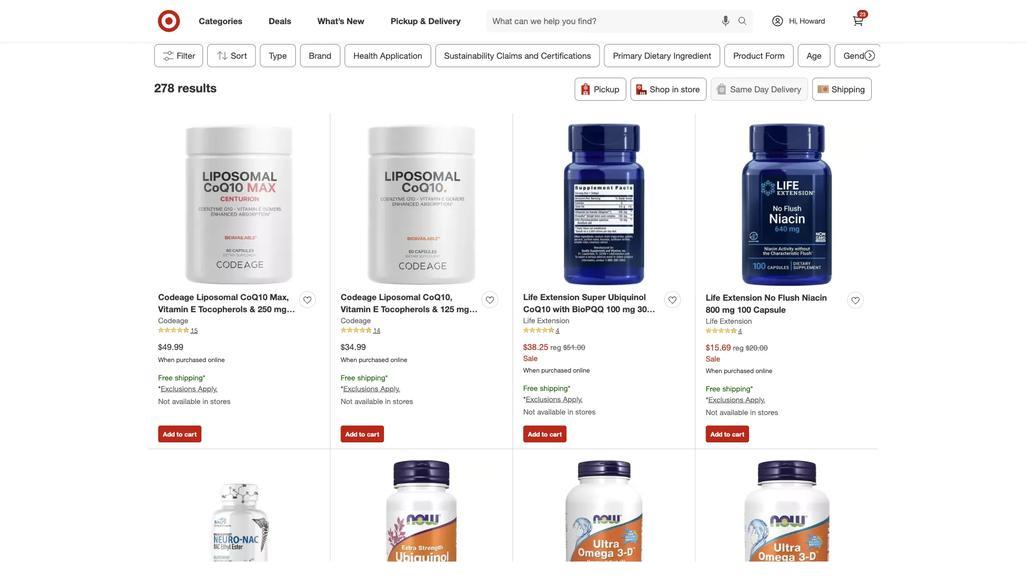 Task type: vqa. For each thing, say whether or not it's contained in the screenshot.
leftmost COQ10
yes



Task type: locate. For each thing, give the bounding box(es) containing it.
support inside codeage liposomal coq10, vitamin e tocopherols & 125 mg coenzyme q10, cardiovascular support - 60ct
[[341, 328, 373, 338]]

tocopherols inside "codeage liposomal coq10 max, vitamin e tocopherols & 250 mg coenzyme q10, cardiovascular support - 60ct"
[[198, 304, 247, 314]]

1 tocopherols from the left
[[198, 304, 247, 314]]

q10, right 14
[[386, 316, 404, 326]]

sale down $15.69
[[706, 354, 721, 363]]

codeage up 15
[[158, 292, 194, 302]]

4 down "with"
[[556, 326, 560, 334]]

mg right 800
[[723, 305, 735, 315]]

0 horizontal spatial tocopherols
[[198, 304, 247, 314]]

when down $49.99
[[158, 356, 175, 364]]

0 horizontal spatial 4 link
[[524, 326, 685, 335]]

4 link for mg
[[524, 326, 685, 335]]

ubiquinol
[[609, 292, 647, 302]]

when down $34.99 at the left
[[341, 356, 357, 364]]

life inside life extension no flush niacin 800 mg 100 capsule
[[706, 293, 721, 303]]

60ct right 14
[[382, 328, 399, 338]]

niacin
[[803, 293, 828, 303]]

$20.00
[[746, 343, 768, 352]]

100 left "capsule"
[[738, 305, 752, 315]]

liposomal left "coq10,"
[[379, 292, 421, 302]]

and
[[525, 50, 539, 61]]

codeage liposomal coq10 max, vitamin e tocopherols & 250 mg coenzyme q10, cardiovascular support - 60ct
[[158, 292, 289, 338]]

purchased inside '$15.69 reg $20.00 sale when purchased online'
[[725, 367, 755, 375]]

liposomal for q10,
[[197, 292, 238, 302]]

sale inside $38.25 reg $51.00 sale when purchased online
[[524, 354, 538, 363]]

4 for $38.25
[[556, 326, 560, 334]]

e up 14
[[373, 304, 379, 314]]

liposomal
[[197, 292, 238, 302], [379, 292, 421, 302]]

now foods ultra omega 3-d 180 softgel image
[[524, 460, 685, 562], [524, 460, 685, 562]]

1 codeage link from the left
[[158, 315, 188, 326]]

apply. down the $49.99 when purchased online
[[198, 384, 218, 393]]

60ct inside codeage liposomal coq10, vitamin e tocopherols & 125 mg coenzyme q10, cardiovascular support - 60ct
[[382, 328, 399, 338]]

60ct right 15
[[199, 328, 216, 338]]

free down $34.99 at the left
[[341, 373, 356, 382]]

life extension down "with"
[[524, 316, 570, 325]]

codeage liposomal coq10, vitamin e tocopherols & 125 mg coenzyme q10, cardiovascular support - 60ct image
[[341, 124, 503, 285], [341, 124, 503, 285]]

100 inside life extension no flush niacin 800 mg 100 capsule
[[738, 305, 752, 315]]

search
[[734, 17, 759, 27]]

apply. for coenzyme
[[198, 384, 218, 393]]

0 horizontal spatial coq10
[[240, 292, 268, 302]]

sale down the $38.25
[[524, 354, 538, 363]]

cart for q10,
[[367, 430, 380, 438]]

3 cart from the left
[[550, 430, 562, 438]]

extension up "with"
[[541, 292, 580, 302]]

100 for capsule
[[738, 305, 752, 315]]

q10,
[[203, 316, 221, 326], [386, 316, 404, 326]]

codeage link
[[158, 315, 188, 326], [341, 315, 371, 326]]

liposomal inside "codeage liposomal coq10 max, vitamin e tocopherols & 250 mg coenzyme q10, cardiovascular support - 60ct"
[[197, 292, 238, 302]]

coq10,
[[423, 292, 453, 302]]

free shipping * * exclusions apply. not available in stores for coenzyme
[[158, 373, 231, 406]]

sustainability
[[445, 50, 495, 61]]

stores for q10,
[[393, 397, 413, 406]]

life up the $38.25
[[524, 316, 536, 325]]

1 horizontal spatial support
[[341, 328, 373, 338]]

q10, inside "codeage liposomal coq10 max, vitamin e tocopherols & 250 mg coenzyme q10, cardiovascular support - 60ct"
[[203, 316, 221, 326]]

vitamin up $49.99
[[158, 304, 188, 314]]

free down $49.99
[[158, 373, 173, 382]]

codeage liposomal coq10, vitamin e tocopherols & 125 mg coenzyme q10, cardiovascular support - 60ct link
[[341, 291, 478, 338]]

codeage link up $34.99 at the left
[[341, 315, 371, 326]]

1 horizontal spatial 60ct
[[382, 328, 399, 338]]

0 horizontal spatial e
[[191, 304, 196, 314]]

0 horizontal spatial support
[[158, 328, 191, 338]]

cardiovascular inside "codeage liposomal coq10 max, vitamin e tocopherols & 250 mg coenzyme q10, cardiovascular support - 60ct"
[[223, 316, 284, 326]]

free shipping * * exclusions apply. not available in stores down $38.25 reg $51.00 sale when purchased online
[[524, 384, 596, 416]]

1 - from the left
[[193, 328, 196, 338]]

add for q10,
[[346, 430, 358, 438]]

&
[[421, 16, 426, 26], [250, 304, 256, 314], [432, 304, 438, 314]]

1 horizontal spatial delivery
[[772, 84, 802, 94]]

2 liposomal from the left
[[379, 292, 421, 302]]

hi, howard
[[790, 16, 826, 25]]

mg right 125
[[457, 304, 470, 314]]

1 vertical spatial delivery
[[772, 84, 802, 94]]

14 link
[[341, 326, 503, 335]]

reg
[[551, 343, 562, 352], [734, 343, 744, 352]]

life
[[524, 292, 538, 302], [706, 293, 721, 303], [524, 316, 536, 325], [706, 316, 718, 326]]

online down '$51.00'
[[574, 366, 590, 374]]

2 tocopherols from the left
[[381, 304, 430, 314]]

2 support from the left
[[341, 328, 373, 338]]

codeage liposomal coq10 max, vitamin e tocopherols & 250 mg coenzyme q10, cardiovascular support - 60ct link
[[158, 291, 295, 338]]

tocopherols up 14 link
[[381, 304, 430, 314]]

extension left no on the bottom right of the page
[[723, 293, 763, 303]]

tocopherols up 15 link
[[198, 304, 247, 314]]

14
[[374, 326, 381, 334]]

free for coenzyme
[[158, 373, 173, 382]]

1 horizontal spatial 4
[[739, 327, 742, 335]]

q10, right 15
[[203, 316, 221, 326]]

800
[[706, 305, 720, 315]]

0 horizontal spatial vitamin
[[158, 304, 188, 314]]

*
[[203, 373, 206, 382], [386, 373, 388, 382], [568, 384, 571, 393], [158, 384, 161, 393], [341, 384, 344, 393], [751, 384, 754, 393], [524, 395, 526, 404], [706, 395, 709, 404]]

add to cart button
[[158, 426, 202, 443], [341, 426, 384, 443], [524, 426, 567, 443], [706, 426, 750, 443]]

same day delivery
[[731, 84, 802, 94]]

& left 125
[[432, 304, 438, 314]]

0 horizontal spatial 4
[[556, 326, 560, 334]]

add
[[163, 430, 175, 438], [346, 430, 358, 438], [528, 430, 540, 438], [711, 430, 723, 438]]

life extension super ubiquinol coq10 with biopqq 100 mg 30 softgel link
[[524, 291, 661, 326]]

3 add to cart button from the left
[[524, 426, 567, 443]]

mg down ubiquinol in the right bottom of the page
[[623, 304, 636, 314]]

shipping down $34.99 when purchased online
[[358, 373, 386, 382]]

1 horizontal spatial e
[[373, 304, 379, 314]]

$15.69 reg $20.00 sale when purchased online
[[706, 342, 773, 375]]

cardiovascular down 250
[[223, 316, 284, 326]]

mg
[[274, 304, 287, 314], [457, 304, 470, 314], [623, 304, 636, 314], [723, 305, 735, 315]]

exclusions apply. link down $34.99 when purchased online
[[344, 384, 400, 393]]

sale for $38.25
[[524, 354, 538, 363]]

4 link down "capsule"
[[706, 326, 869, 336]]

1 vertical spatial coq10
[[524, 304, 551, 314]]

coq10 up 'softgel'
[[524, 304, 551, 314]]

support
[[158, 328, 191, 338], [341, 328, 373, 338]]

1 q10, from the left
[[203, 316, 221, 326]]

4
[[556, 326, 560, 334], [739, 327, 742, 335]]

coenzyme up $49.99
[[158, 316, 201, 326]]

life extension
[[524, 316, 570, 325], [706, 316, 753, 326]]

life up 800
[[706, 293, 721, 303]]

free down $38.25 reg $51.00 sale when purchased online
[[524, 384, 538, 393]]

3 add from the left
[[528, 430, 540, 438]]

free for q10,
[[341, 373, 356, 382]]

4 to from the left
[[725, 430, 731, 438]]

categories link
[[190, 9, 256, 33]]

life down 800
[[706, 316, 718, 326]]

available for coenzyme
[[172, 397, 201, 406]]

purchased down $20.00 on the right bottom of page
[[725, 367, 755, 375]]

reg left '$51.00'
[[551, 343, 562, 352]]

3 add to cart from the left
[[528, 430, 562, 438]]

mg down max,
[[274, 304, 287, 314]]

0 horizontal spatial 100
[[607, 304, 621, 314]]

0 horizontal spatial 60ct
[[199, 328, 216, 338]]

liposomal for cardiovascular
[[379, 292, 421, 302]]

coenzyme up $34.99 at the left
[[341, 316, 383, 326]]

apply. down $38.25 reg $51.00 sale when purchased online
[[563, 395, 583, 404]]

online down 15 link
[[208, 356, 225, 364]]

0 horizontal spatial q10,
[[203, 316, 221, 326]]

purchased inside the $49.99 when purchased online
[[176, 356, 206, 364]]

sale inside '$15.69 reg $20.00 sale when purchased online'
[[706, 354, 721, 363]]

online
[[208, 356, 225, 364], [391, 356, 408, 364], [574, 366, 590, 374], [756, 367, 773, 375]]

add to cart for coenzyme
[[163, 430, 197, 438]]

exclusions for q10,
[[344, 384, 379, 393]]

1 horizontal spatial tocopherols
[[381, 304, 430, 314]]

purchased down $49.99
[[176, 356, 206, 364]]

in
[[673, 84, 679, 94], [203, 397, 208, 406], [385, 397, 391, 406], [568, 407, 574, 416], [751, 408, 757, 417]]

0 horizontal spatial sale
[[524, 354, 538, 363]]

exclusions down $38.25 reg $51.00 sale when purchased online
[[526, 395, 561, 404]]

1 to from the left
[[177, 430, 183, 438]]

1 horizontal spatial sale
[[706, 354, 721, 363]]

exclusions apply. link down the $49.99 when purchased online
[[161, 384, 218, 393]]

& left 250
[[250, 304, 256, 314]]

apply. for q10,
[[381, 384, 400, 393]]

not for coenzyme
[[158, 397, 170, 406]]

life extension super ubiquinol coq10 with biopqq 100 mg 30 softgel
[[524, 292, 647, 326]]

coenzyme inside "codeage liposomal coq10 max, vitamin e tocopherols & 250 mg coenzyme q10, cardiovascular support - 60ct"
[[158, 316, 201, 326]]

deals link
[[260, 9, 305, 33]]

100 inside life extension super ubiquinol coq10 with biopqq 100 mg 30 softgel
[[607, 304, 621, 314]]

available for q10,
[[355, 397, 383, 406]]

0 vertical spatial delivery
[[429, 16, 461, 26]]

1 horizontal spatial coenzyme
[[341, 316, 383, 326]]

now foods ultra omega 3-d 90 softgel image
[[706, 460, 869, 562], [706, 460, 869, 562]]

life extension for 800
[[706, 316, 753, 326]]

exclusions down the $49.99 when purchased online
[[161, 384, 196, 393]]

1 horizontal spatial life extension
[[706, 316, 753, 326]]

mg inside codeage liposomal coq10, vitamin e tocopherols & 125 mg coenzyme q10, cardiovascular support - 60ct
[[457, 304, 470, 314]]

coenzyme
[[158, 316, 201, 326], [341, 316, 383, 326]]

What can we help you find? suggestions appear below search field
[[487, 9, 741, 33]]

life extension no flush niacin 800 mg 100 capsule image
[[706, 124, 869, 286], [706, 124, 869, 286]]

0 horizontal spatial pickup
[[391, 16, 418, 26]]

4 link
[[524, 326, 685, 335], [706, 326, 869, 336]]

extension
[[541, 292, 580, 302], [723, 293, 763, 303], [538, 316, 570, 325], [720, 316, 753, 326]]

claims
[[497, 50, 523, 61]]

coq10 inside life extension super ubiquinol coq10 with biopqq 100 mg 30 softgel
[[524, 304, 551, 314]]

shipping down $38.25 reg $51.00 sale when purchased online
[[540, 384, 568, 393]]

1 vitamin from the left
[[158, 304, 188, 314]]

purchased down '$51.00'
[[542, 366, 572, 374]]

4 add to cart from the left
[[711, 430, 745, 438]]

to for coenzyme
[[177, 430, 183, 438]]

$15.69
[[706, 342, 732, 353]]

free shipping * * exclusions apply. not available in stores for softgel
[[524, 384, 596, 416]]

0 horizontal spatial reg
[[551, 343, 562, 352]]

cart for softgel
[[550, 430, 562, 438]]

exclusions down $34.99 when purchased online
[[344, 384, 379, 393]]

sponsored
[[797, 25, 829, 33]]

codeage up 14
[[341, 292, 377, 302]]

delivery for same day delivery
[[772, 84, 802, 94]]

life extension link down "with"
[[524, 315, 570, 326]]

1 vertical spatial pickup
[[595, 84, 620, 94]]

exclusions apply. link down $38.25 reg $51.00 sale when purchased online
[[526, 395, 583, 404]]

when
[[158, 356, 175, 364], [341, 356, 357, 364], [524, 366, 540, 374], [706, 367, 723, 375]]

mg inside life extension super ubiquinol coq10 with biopqq 100 mg 30 softgel
[[623, 304, 636, 314]]

cart
[[185, 430, 197, 438], [367, 430, 380, 438], [550, 430, 562, 438], [733, 430, 745, 438]]

coq10
[[240, 292, 268, 302], [524, 304, 551, 314]]

0 horizontal spatial liposomal
[[197, 292, 238, 302]]

1 horizontal spatial pickup
[[595, 84, 620, 94]]

liposomal inside codeage liposomal coq10, vitamin e tocopherols & 125 mg coenzyme q10, cardiovascular support - 60ct
[[379, 292, 421, 302]]

2 cardiovascular from the left
[[406, 316, 466, 326]]

support up $49.99
[[158, 328, 191, 338]]

$34.99
[[341, 342, 366, 352]]

pickup & delivery
[[391, 16, 461, 26]]

0 horizontal spatial coenzyme
[[158, 316, 201, 326]]

2 add from the left
[[346, 430, 358, 438]]

23
[[860, 11, 866, 17]]

add to cart button for q10,
[[341, 426, 384, 443]]

0 horizontal spatial delivery
[[429, 16, 461, 26]]

extension inside life extension no flush niacin 800 mg 100 capsule
[[723, 293, 763, 303]]

when down the $38.25
[[524, 366, 540, 374]]

stores
[[210, 397, 231, 406], [393, 397, 413, 406], [576, 407, 596, 416], [759, 408, 779, 417]]

codeage up $49.99
[[158, 316, 188, 325]]

online down $20.00 on the right bottom of page
[[756, 367, 773, 375]]

mg inside life extension no flush niacin 800 mg 100 capsule
[[723, 305, 735, 315]]

e up 15
[[191, 304, 196, 314]]

1 horizontal spatial 100
[[738, 305, 752, 315]]

3 to from the left
[[542, 430, 548, 438]]

in inside button
[[673, 84, 679, 94]]

when inside the $49.99 when purchased online
[[158, 356, 175, 364]]

free shipping * * exclusions apply. not available in stores for q10,
[[341, 373, 413, 406]]

liposomal up 15 link
[[197, 292, 238, 302]]

0 vertical spatial coq10
[[240, 292, 268, 302]]

now foods ubiquinol 200mg 60 softgel image
[[341, 460, 503, 562], [341, 460, 503, 562]]

certifications
[[542, 50, 592, 61]]

pickup down primary
[[595, 84, 620, 94]]

same
[[731, 84, 753, 94]]

to for q10,
[[359, 430, 365, 438]]

1 horizontal spatial liposomal
[[379, 292, 421, 302]]

1 horizontal spatial reg
[[734, 343, 744, 352]]

codeage up $34.99 at the left
[[341, 316, 371, 325]]

support up $34.99 at the left
[[341, 328, 373, 338]]

250
[[258, 304, 272, 314]]

1 horizontal spatial 4 link
[[706, 326, 869, 336]]

2 cart from the left
[[367, 430, 380, 438]]

1 liposomal from the left
[[197, 292, 238, 302]]

pickup button
[[575, 78, 627, 101]]

delivery right day
[[772, 84, 802, 94]]

2 add to cart from the left
[[346, 430, 380, 438]]

when down $15.69
[[706, 367, 723, 375]]

1 horizontal spatial -
[[376, 328, 379, 338]]

- up the $49.99 when purchased online
[[193, 328, 196, 338]]

2 60ct from the left
[[382, 328, 399, 338]]

codeage link up $49.99
[[158, 315, 188, 326]]

in for codeage liposomal coq10 max, vitamin e tocopherols & 250 mg coenzyme q10, cardiovascular support - 60ct
[[203, 397, 208, 406]]

to
[[177, 430, 183, 438], [359, 430, 365, 438], [542, 430, 548, 438], [725, 430, 731, 438]]

1 horizontal spatial codeage link
[[341, 315, 371, 326]]

shop in store
[[650, 84, 700, 94]]

0 vertical spatial pickup
[[391, 16, 418, 26]]

2 e from the left
[[373, 304, 379, 314]]

life extension link for with
[[524, 315, 570, 326]]

1 support from the left
[[158, 328, 191, 338]]

& up application
[[421, 16, 426, 26]]

life extension down 800
[[706, 316, 753, 326]]

1 horizontal spatial q10,
[[386, 316, 404, 326]]

nutri neuro-nac n-acetyl l-cysteine ethyl ester dietary supplement - 60ct image
[[158, 460, 320, 562], [158, 460, 320, 562]]

delivery inside "button"
[[772, 84, 802, 94]]

free shipping * * exclusions apply. not available in stores down $34.99 when purchased online
[[341, 373, 413, 406]]

exclusions down '$15.69 reg $20.00 sale when purchased online'
[[709, 395, 744, 404]]

in for life extension super ubiquinol coq10 with biopqq 100 mg 30 softgel
[[568, 407, 574, 416]]

coq10 up 250
[[240, 292, 268, 302]]

purchased down $34.99 at the left
[[359, 356, 389, 364]]

online down 14 link
[[391, 356, 408, 364]]

2 horizontal spatial &
[[432, 304, 438, 314]]

exclusions
[[161, 384, 196, 393], [344, 384, 379, 393], [526, 395, 561, 404], [709, 395, 744, 404]]

add to cart for softgel
[[528, 430, 562, 438]]

0 horizontal spatial codeage link
[[158, 315, 188, 326]]

4 link down biopqq
[[524, 326, 685, 335]]

2 add to cart button from the left
[[341, 426, 384, 443]]

health application
[[354, 50, 423, 61]]

not
[[158, 397, 170, 406], [341, 397, 353, 406], [524, 407, 536, 416], [706, 408, 718, 417]]

1 add to cart from the left
[[163, 430, 197, 438]]

e inside codeage liposomal coq10, vitamin e tocopherols & 125 mg coenzyme q10, cardiovascular support - 60ct
[[373, 304, 379, 314]]

0 horizontal spatial cardiovascular
[[223, 316, 284, 326]]

1 horizontal spatial cardiovascular
[[406, 316, 466, 326]]

0 horizontal spatial -
[[193, 328, 196, 338]]

pickup up application
[[391, 16, 418, 26]]

life extension super ubiquinol coq10 with biopqq 100 mg 30 softgel image
[[524, 124, 685, 285], [524, 124, 685, 285]]

1 horizontal spatial vitamin
[[341, 304, 371, 314]]

2 codeage link from the left
[[341, 315, 371, 326]]

life extension link down 800
[[706, 316, 753, 326]]

vitamin up $34.99 at the left
[[341, 304, 371, 314]]

free shipping * * exclusions apply. not available in stores down the $49.99 when purchased online
[[158, 373, 231, 406]]

1 coenzyme from the left
[[158, 316, 201, 326]]

1 cart from the left
[[185, 430, 197, 438]]

online inside $38.25 reg $51.00 sale when purchased online
[[574, 366, 590, 374]]

1 60ct from the left
[[199, 328, 216, 338]]

apply. down $34.99 when purchased online
[[381, 384, 400, 393]]

- up $34.99 when purchased online
[[376, 328, 379, 338]]

tocopherols
[[198, 304, 247, 314], [381, 304, 430, 314]]

- inside codeage liposomal coq10, vitamin e tocopherols & 125 mg coenzyme q10, cardiovascular support - 60ct
[[376, 328, 379, 338]]

shipping down the $49.99 when purchased online
[[175, 373, 203, 382]]

when inside $34.99 when purchased online
[[341, 356, 357, 364]]

shop
[[650, 84, 670, 94]]

stores for softgel
[[576, 407, 596, 416]]

1 horizontal spatial life extension link
[[706, 316, 753, 326]]

in for life extension no flush niacin 800 mg 100 capsule
[[751, 408, 757, 417]]

1 e from the left
[[191, 304, 196, 314]]

2 - from the left
[[376, 328, 379, 338]]

codeage liposomal coq10 max, vitamin e tocopherols & 250 mg coenzyme q10, cardiovascular support - 60ct image
[[158, 124, 320, 285], [158, 124, 320, 285]]

cardiovascular down 125
[[406, 316, 466, 326]]

2 to from the left
[[359, 430, 365, 438]]

free shipping * * exclusions apply. not available in stores
[[158, 373, 231, 406], [341, 373, 413, 406], [524, 384, 596, 416], [706, 384, 779, 417]]

0 horizontal spatial life extension
[[524, 316, 570, 325]]

e inside "codeage liposomal coq10 max, vitamin e tocopherols & 250 mg coenzyme q10, cardiovascular support - 60ct"
[[191, 304, 196, 314]]

2 vitamin from the left
[[341, 304, 371, 314]]

pickup inside button
[[595, 84, 620, 94]]

delivery up sustainability
[[429, 16, 461, 26]]

1 add to cart button from the left
[[158, 426, 202, 443]]

life extension no flush niacin 800 mg 100 capsule link
[[706, 292, 844, 316]]

product form
[[734, 50, 785, 61]]

life up 'softgel'
[[524, 292, 538, 302]]

search button
[[734, 9, 759, 35]]

reg left $20.00 on the right bottom of page
[[734, 343, 744, 352]]

exclusions apply. link for q10,
[[344, 384, 400, 393]]

reg inside $38.25 reg $51.00 sale when purchased online
[[551, 343, 562, 352]]

health application button
[[345, 44, 432, 67]]

sort
[[231, 50, 247, 61]]

exclusions for coenzyme
[[161, 384, 196, 393]]

0 horizontal spatial life extension link
[[524, 315, 570, 326]]

primary
[[614, 50, 643, 61]]

reg for $15.69
[[734, 343, 744, 352]]

brand
[[309, 50, 332, 61]]

0 horizontal spatial &
[[250, 304, 256, 314]]

1 horizontal spatial coq10
[[524, 304, 551, 314]]

sort button
[[207, 44, 256, 67]]

4 for $15.69
[[739, 327, 742, 335]]

primary dietary ingredient button
[[605, 44, 721, 67]]

add to cart button for softgel
[[524, 426, 567, 443]]

4 up '$15.69 reg $20.00 sale when purchased online'
[[739, 327, 742, 335]]

2 q10, from the left
[[386, 316, 404, 326]]

1 cardiovascular from the left
[[223, 316, 284, 326]]

codeage
[[158, 292, 194, 302], [341, 292, 377, 302], [158, 316, 188, 325], [341, 316, 371, 325]]

q10, inside codeage liposomal coq10, vitamin e tocopherols & 125 mg coenzyme q10, cardiovascular support - 60ct
[[386, 316, 404, 326]]

exclusions apply. link for coenzyme
[[161, 384, 218, 393]]

2 coenzyme from the left
[[341, 316, 383, 326]]

1 add from the left
[[163, 430, 175, 438]]

30
[[638, 304, 647, 314]]

reg inside '$15.69 reg $20.00 sale when purchased online'
[[734, 343, 744, 352]]

life extension link for 800
[[706, 316, 753, 326]]

100 down ubiquinol in the right bottom of the page
[[607, 304, 621, 314]]

4 link for capsule
[[706, 326, 869, 336]]

life extension link
[[524, 315, 570, 326], [706, 316, 753, 326]]



Task type: describe. For each thing, give the bounding box(es) containing it.
purchased inside $38.25 reg $51.00 sale when purchased online
[[542, 366, 572, 374]]

exclusions apply. link for softgel
[[526, 395, 583, 404]]

add to cart for q10,
[[346, 430, 380, 438]]

exclusions apply. link down '$15.69 reg $20.00 sale when purchased online'
[[709, 395, 766, 404]]

free for softgel
[[524, 384, 538, 393]]

what's new
[[318, 16, 365, 26]]

stores for coenzyme
[[210, 397, 231, 406]]

$34.99 when purchased online
[[341, 342, 408, 364]]

categories
[[199, 16, 243, 26]]

same day delivery button
[[712, 78, 809, 101]]

vitamin inside "codeage liposomal coq10 max, vitamin e tocopherols & 250 mg coenzyme q10, cardiovascular support - 60ct"
[[158, 304, 188, 314]]

codeage inside codeage liposomal coq10, vitamin e tocopherols & 125 mg coenzyme q10, cardiovascular support - 60ct
[[341, 292, 377, 302]]

results
[[178, 81, 217, 95]]

life extension no flush niacin 800 mg 100 capsule
[[706, 293, 828, 315]]

filter button
[[154, 44, 203, 67]]

when inside $38.25 reg $51.00 sale when purchased online
[[524, 366, 540, 374]]

278
[[154, 81, 175, 95]]

filter
[[177, 50, 195, 61]]

to for softgel
[[542, 430, 548, 438]]

shipping for coenzyme
[[175, 373, 203, 382]]

product form button
[[725, 44, 794, 67]]

brand button
[[300, 44, 341, 67]]

what's
[[318, 16, 345, 26]]

shipping down '$15.69 reg $20.00 sale when purchased online'
[[723, 384, 751, 393]]

gender button
[[836, 44, 882, 67]]

free down '$15.69 reg $20.00 sale when purchased online'
[[706, 384, 721, 393]]

softgel
[[524, 316, 552, 326]]

extension down 800
[[720, 316, 753, 326]]

howard
[[800, 16, 826, 25]]

125
[[441, 304, 455, 314]]

life inside life extension super ubiquinol coq10 with biopqq 100 mg 30 softgel
[[524, 292, 538, 302]]

codeage link for vitamin
[[158, 315, 188, 326]]

mg inside "codeage liposomal coq10 max, vitamin e tocopherols & 250 mg coenzyme q10, cardiovascular support - 60ct"
[[274, 304, 287, 314]]

max,
[[270, 292, 289, 302]]

codeage link for e
[[341, 315, 371, 326]]

pickup for pickup & delivery
[[391, 16, 418, 26]]

100 for mg
[[607, 304, 621, 314]]

codeage inside "codeage liposomal coq10 max, vitamin e tocopherols & 250 mg coenzyme q10, cardiovascular support - 60ct"
[[158, 292, 194, 302]]

hi,
[[790, 16, 798, 25]]

cardiovascular inside codeage liposomal coq10, vitamin e tocopherols & 125 mg coenzyme q10, cardiovascular support - 60ct
[[406, 316, 466, 326]]

in for codeage liposomal coq10, vitamin e tocopherols & 125 mg coenzyme q10, cardiovascular support - 60ct
[[385, 397, 391, 406]]

dietary
[[645, 50, 672, 61]]

shipping for softgel
[[540, 384, 568, 393]]

advertisement region
[[198, 0, 829, 25]]

reg for $38.25
[[551, 343, 562, 352]]

shop in store button
[[631, 78, 707, 101]]

online inside $34.99 when purchased online
[[391, 356, 408, 364]]

tocopherols inside codeage liposomal coq10, vitamin e tocopherols & 125 mg coenzyme q10, cardiovascular support - 60ct
[[381, 304, 430, 314]]

$38.25
[[524, 342, 549, 352]]

cart for coenzyme
[[185, 430, 197, 438]]

$38.25 reg $51.00 sale when purchased online
[[524, 342, 590, 374]]

60ct inside "codeage liposomal coq10 max, vitamin e tocopherols & 250 mg coenzyme q10, cardiovascular support - 60ct"
[[199, 328, 216, 338]]

add for coenzyme
[[163, 430, 175, 438]]

add to cart button for coenzyme
[[158, 426, 202, 443]]

store
[[682, 84, 700, 94]]

sustainability claims and certifications button
[[436, 44, 601, 67]]

pickup & delivery link
[[382, 9, 474, 33]]

day
[[755, 84, 769, 94]]

15 link
[[158, 326, 320, 335]]

online inside the $49.99 when purchased online
[[208, 356, 225, 364]]

free shipping * * exclusions apply. not available in stores down '$15.69 reg $20.00 sale when purchased online'
[[706, 384, 779, 417]]

shipping for q10,
[[358, 373, 386, 382]]

application
[[380, 50, 423, 61]]

4 add to cart button from the left
[[706, 426, 750, 443]]

coq10 inside "codeage liposomal coq10 max, vitamin e tocopherols & 250 mg coenzyme q10, cardiovascular support - 60ct"
[[240, 292, 268, 302]]

codeage liposomal coq10, vitamin e tocopherols & 125 mg coenzyme q10, cardiovascular support - 60ct
[[341, 292, 470, 338]]

4 add from the left
[[711, 430, 723, 438]]

$51.00
[[564, 343, 586, 352]]

add for softgel
[[528, 430, 540, 438]]

$49.99 when purchased online
[[158, 342, 225, 364]]

& inside codeage liposomal coq10, vitamin e tocopherols & 125 mg coenzyme q10, cardiovascular support - 60ct
[[432, 304, 438, 314]]

extension down "with"
[[538, 316, 570, 325]]

shipping button
[[813, 78, 873, 101]]

15
[[191, 326, 198, 334]]

23 link
[[847, 9, 871, 33]]

capsule
[[754, 305, 787, 315]]

primary dietary ingredient
[[614, 50, 712, 61]]

sustainability claims and certifications
[[445, 50, 592, 61]]

support inside "codeage liposomal coq10 max, vitamin e tocopherols & 250 mg coenzyme q10, cardiovascular support - 60ct"
[[158, 328, 191, 338]]

form
[[766, 50, 785, 61]]

age button
[[799, 44, 831, 67]]

ingredient
[[674, 50, 712, 61]]

apply. for softgel
[[563, 395, 583, 404]]

apply. down '$15.69 reg $20.00 sale when purchased online'
[[746, 395, 766, 404]]

life extension for with
[[524, 316, 570, 325]]

product
[[734, 50, 764, 61]]

health
[[354, 50, 378, 61]]

super
[[582, 292, 606, 302]]

new
[[347, 16, 365, 26]]

not for q10,
[[341, 397, 353, 406]]

not for softgel
[[524, 407, 536, 416]]

& inside "codeage liposomal coq10 max, vitamin e tocopherols & 250 mg coenzyme q10, cardiovascular support - 60ct"
[[250, 304, 256, 314]]

age
[[808, 50, 822, 61]]

online inside '$15.69 reg $20.00 sale when purchased online'
[[756, 367, 773, 375]]

4 cart from the left
[[733, 430, 745, 438]]

vitamin inside codeage liposomal coq10, vitamin e tocopherols & 125 mg coenzyme q10, cardiovascular support - 60ct
[[341, 304, 371, 314]]

shipping
[[832, 84, 866, 94]]

purchased inside $34.99 when purchased online
[[359, 356, 389, 364]]

available for softgel
[[538, 407, 566, 416]]

flush
[[779, 293, 800, 303]]

no
[[765, 293, 776, 303]]

1 horizontal spatial &
[[421, 16, 426, 26]]

when inside '$15.69 reg $20.00 sale when purchased online'
[[706, 367, 723, 375]]

coenzyme inside codeage liposomal coq10, vitamin e tocopherols & 125 mg coenzyme q10, cardiovascular support - 60ct
[[341, 316, 383, 326]]

type button
[[260, 44, 296, 67]]

deals
[[269, 16, 292, 26]]

pickup for pickup
[[595, 84, 620, 94]]

what's new link
[[309, 9, 378, 33]]

gender
[[844, 50, 873, 61]]

with
[[553, 304, 570, 314]]

exclusions for softgel
[[526, 395, 561, 404]]

- inside "codeage liposomal coq10 max, vitamin e tocopherols & 250 mg coenzyme q10, cardiovascular support - 60ct"
[[193, 328, 196, 338]]

type
[[269, 50, 287, 61]]

biopqq
[[573, 304, 604, 314]]

extension inside life extension super ubiquinol coq10 with biopqq 100 mg 30 softgel
[[541, 292, 580, 302]]

sale for $15.69
[[706, 354, 721, 363]]

delivery for pickup & delivery
[[429, 16, 461, 26]]

278 results
[[154, 81, 217, 95]]

$49.99
[[158, 342, 183, 352]]



